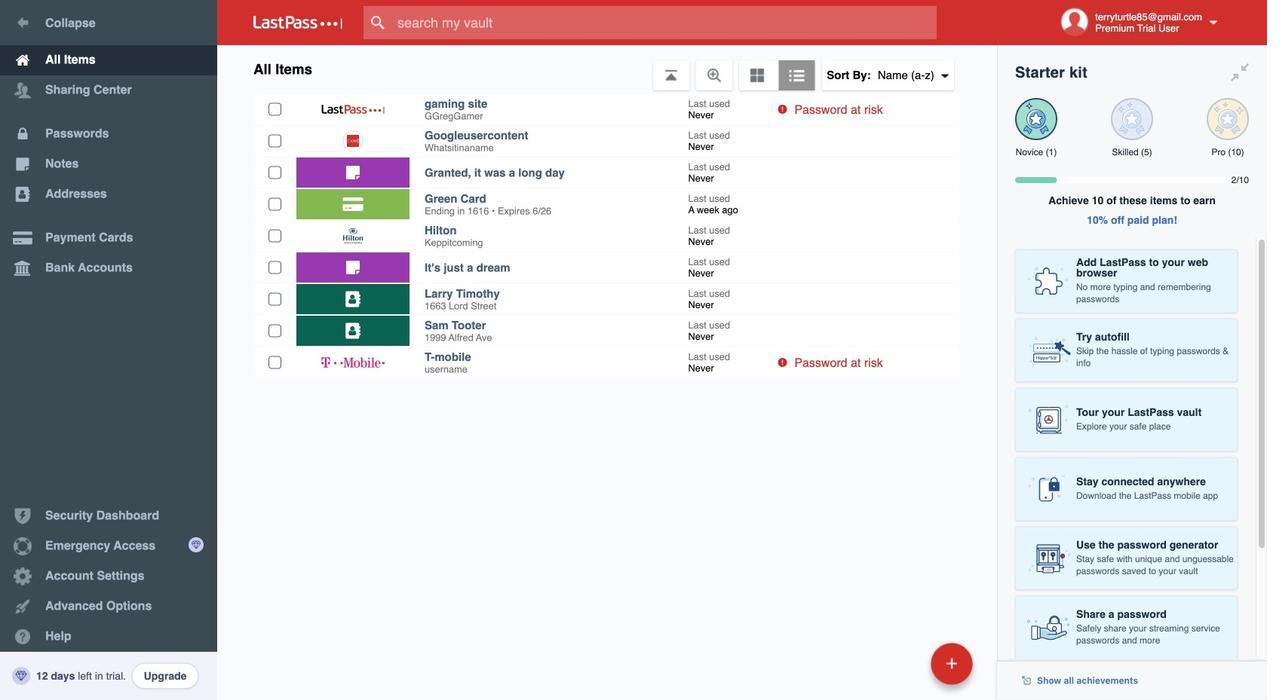 Task type: locate. For each thing, give the bounding box(es) containing it.
Search search field
[[364, 6, 966, 39]]

lastpass image
[[253, 16, 342, 29]]



Task type: describe. For each thing, give the bounding box(es) containing it.
vault options navigation
[[217, 45, 997, 91]]

new item navigation
[[827, 639, 982, 701]]

search my vault text field
[[364, 6, 966, 39]]

new item element
[[827, 643, 978, 686]]

main navigation navigation
[[0, 0, 217, 701]]



Task type: vqa. For each thing, say whether or not it's contained in the screenshot.
New item element
yes



